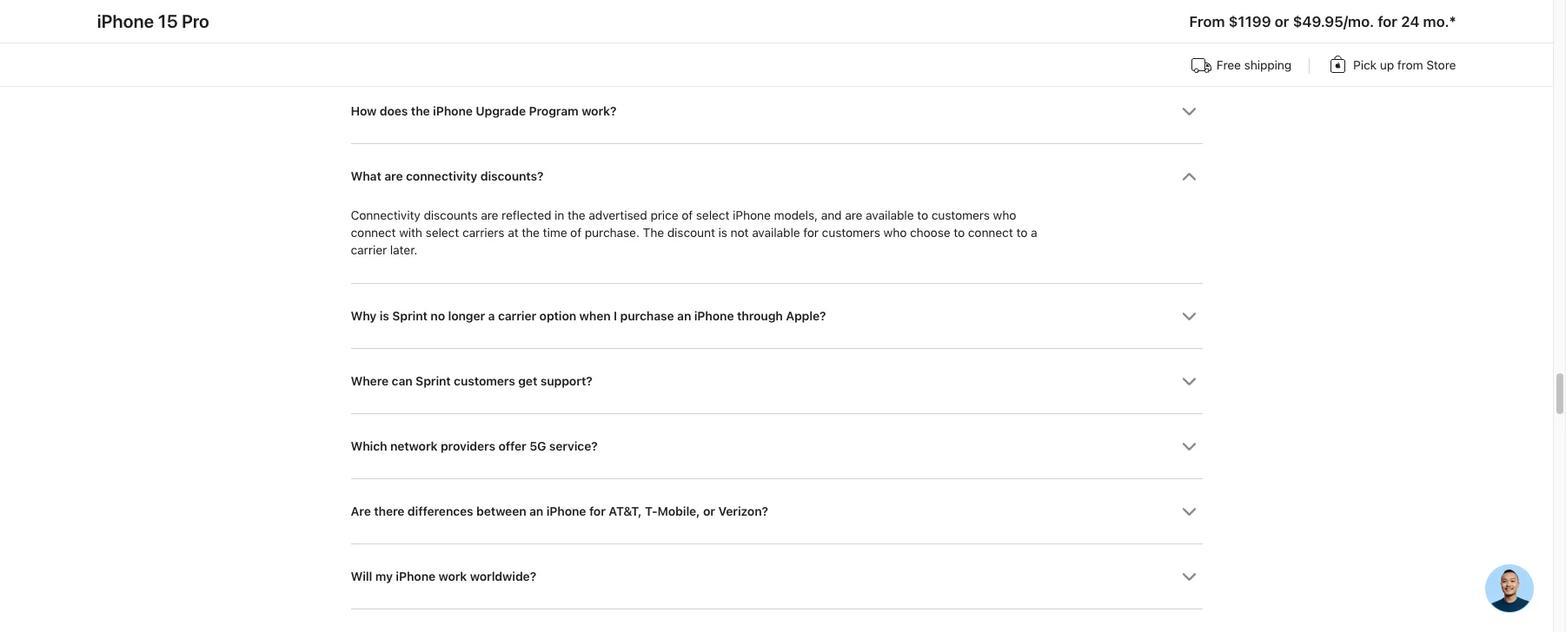 Task type: vqa. For each thing, say whether or not it's contained in the screenshot.
in
yes



Task type: describe. For each thing, give the bounding box(es) containing it.
purchase.
[[585, 226, 640, 240]]

between
[[477, 505, 526, 519]]

time
[[543, 226, 567, 240]]

price
[[651, 209, 679, 223]]

carrier inside connectivity discounts are reflected in the advertised price of select iphone models, and are available to customers who connect with select carriers at the time of purchase. the discount is not available for customers who choose to connect to a carrier later.
[[351, 244, 387, 257]]

pick up from store
[[1354, 58, 1457, 72]]

at
[[508, 226, 519, 240]]

1 list item from the top
[[351, 0, 1203, 13]]

for inside connectivity discounts are reflected in the advertised price of select iphone models, and are available to customers who connect with select carriers at the time of purchase. the discount is not available for customers who choose to connect to a carrier later.
[[804, 226, 819, 240]]

will my iphone work worldwide?
[[351, 570, 536, 584]]

3 list item from the top
[[351, 610, 1203, 633]]

does
[[380, 104, 408, 118]]

1 horizontal spatial to
[[954, 226, 965, 240]]

not
[[731, 226, 749, 240]]

chevrondown image for where can sprint customers get support?
[[1182, 375, 1197, 390]]

are there differences between an iphone for at&t, t-mobile, or verizon? button
[[351, 480, 1203, 544]]

0 vertical spatial select
[[696, 209, 730, 223]]

my
[[375, 570, 393, 584]]

iphone left through
[[694, 310, 734, 324]]

support?
[[541, 375, 593, 389]]

1 vertical spatial available
[[752, 226, 800, 240]]

is inside connectivity discounts are reflected in the advertised price of select iphone models, and are available to customers who connect with select carriers at the time of purchase. the discount is not available for customers who choose to connect to a carrier later.
[[719, 226, 728, 240]]

chevrondown image for program
[[1182, 104, 1197, 119]]

0 horizontal spatial who
[[884, 226, 907, 240]]

discounts
[[424, 209, 478, 223]]

models,
[[774, 209, 818, 223]]

are there differences between an iphone for at&t, t-mobile, or verizon?
[[351, 505, 768, 519]]

will
[[351, 570, 372, 584]]

1 horizontal spatial customers
[[822, 226, 881, 240]]

iphone inside connectivity discounts are reflected in the advertised price of select iphone models, and are available to customers who connect with select carriers at the time of purchase. the discount is not available for customers who choose to connect to a carrier later.
[[733, 209, 771, 223]]

and
[[821, 209, 842, 223]]

network
[[390, 440, 438, 454]]

when
[[580, 310, 611, 324]]

store
[[1427, 58, 1457, 72]]

where can sprint customers get support? button
[[351, 350, 1203, 414]]

i
[[614, 310, 617, 324]]

can
[[392, 375, 413, 389]]

the inside dropdown button
[[411, 104, 430, 118]]

at&t,
[[609, 505, 642, 519]]

or inside dropdown button
[[703, 505, 715, 519]]

chevrondown image inside will my iphone work worldwide? dropdown button
[[1182, 570, 1197, 585]]

are
[[351, 505, 371, 519]]

advertised
[[589, 209, 647, 223]]

2 horizontal spatial for
[[1378, 13, 1398, 30]]

1 horizontal spatial the
[[522, 226, 540, 240]]

get
[[518, 375, 537, 389]]

connectivity
[[406, 169, 478, 183]]

discount
[[667, 226, 715, 240]]

list containing free shipping
[[97, 52, 1457, 83]]

what
[[351, 169, 381, 183]]

$1199
[[1229, 13, 1271, 30]]

0 horizontal spatial to
[[917, 209, 929, 223]]

how does the iphone upgrade program work?
[[351, 104, 617, 118]]

is inside dropdown button
[[380, 310, 389, 324]]

option
[[540, 310, 576, 324]]

1 connect from the left
[[351, 226, 396, 240]]

an inside dropdown button
[[530, 505, 544, 519]]

24
[[1402, 13, 1420, 30]]

sprint for can
[[416, 375, 451, 389]]

connectivity discounts are reflected in the advertised price of select iphone models, and are available to customers who connect with select carriers at the time of purchase. the discount is not available for customers who choose to connect to a carrier later.
[[351, 209, 1038, 257]]



Task type: locate. For each thing, give the bounding box(es) containing it.
connectivity
[[351, 209, 421, 223]]

what are connectivity discounts? button
[[351, 144, 1203, 208]]

the right does on the top of the page
[[411, 104, 430, 118]]

2 vertical spatial the
[[522, 226, 540, 240]]

program
[[529, 104, 579, 118]]

1 horizontal spatial or
[[1275, 13, 1290, 30]]

0 horizontal spatial carrier
[[351, 244, 387, 257]]

0 horizontal spatial or
[[703, 505, 715, 519]]

select
[[696, 209, 730, 223], [426, 226, 459, 240]]

2 vertical spatial chevrondown image
[[1182, 570, 1197, 585]]

0 horizontal spatial select
[[426, 226, 459, 240]]

chevrondown image for service?
[[1182, 440, 1197, 455]]

1 chevrondown image from the top
[[1182, 104, 1197, 119]]

connect right choose
[[968, 226, 1013, 240]]

longer
[[448, 310, 485, 324]]

$49.95
[[1293, 13, 1344, 30]]

1 vertical spatial an
[[530, 505, 544, 519]]

chevrondown image for what are connectivity discounts?
[[1182, 169, 1197, 184]]

1 horizontal spatial a
[[1031, 226, 1038, 240]]

/mo.
[[1344, 13, 1375, 30]]

for down 'models,'
[[804, 226, 819, 240]]

an
[[677, 310, 691, 324], [530, 505, 544, 519]]

select up discount
[[696, 209, 730, 223]]

1 vertical spatial sprint
[[416, 375, 451, 389]]

up
[[1380, 58, 1395, 72]]

2 chevrondown image from the top
[[1182, 310, 1197, 324]]

the
[[643, 226, 664, 240]]

who
[[993, 209, 1017, 223], [884, 226, 907, 240]]

carriers
[[462, 226, 505, 240]]

0 vertical spatial the
[[411, 104, 430, 118]]

0 horizontal spatial the
[[411, 104, 430, 118]]

from $1199 or $49.95 /mo. for 24 mo. *
[[1190, 13, 1457, 30]]

1 vertical spatial who
[[884, 226, 907, 240]]

1 horizontal spatial for
[[804, 226, 819, 240]]

mo.
[[1424, 13, 1450, 30]]

the
[[411, 104, 430, 118], [568, 209, 586, 223], [522, 226, 540, 240]]

0 vertical spatial carrier
[[351, 244, 387, 257]]

from
[[1190, 13, 1225, 30]]

4 chevrondown image from the top
[[1182, 505, 1197, 520]]

discounts?
[[481, 169, 544, 183]]

chevrondown image inside where can sprint customers get support? dropdown button
[[1182, 375, 1197, 390]]

to
[[917, 209, 929, 223], [954, 226, 965, 240], [1017, 226, 1028, 240]]

chevrondown image inside are there differences between an iphone for at&t, t-mobile, or verizon? dropdown button
[[1182, 505, 1197, 520]]

a inside connectivity discounts are reflected in the advertised price of select iphone models, and are available to customers who connect with select carriers at the time of purchase. the discount is not available for customers who choose to connect to a carrier later.
[[1031, 226, 1038, 240]]

0 vertical spatial chevrondown image
[[1182, 104, 1197, 119]]

1 horizontal spatial is
[[719, 226, 728, 240]]

1 vertical spatial of
[[570, 226, 582, 240]]

shipping
[[1245, 58, 1292, 72]]

apple?
[[786, 310, 826, 324]]

of right time
[[570, 226, 582, 240]]

later.
[[390, 244, 418, 257]]

0 horizontal spatial is
[[380, 310, 389, 324]]

sprint for is
[[392, 310, 428, 324]]

the right at
[[522, 226, 540, 240]]

3 chevrondown image from the top
[[1182, 375, 1197, 390]]

a
[[1031, 226, 1038, 240], [488, 310, 495, 324]]

with
[[399, 226, 422, 240]]

free shipping
[[1217, 58, 1292, 72]]

1 horizontal spatial available
[[866, 209, 914, 223]]

offer
[[499, 440, 527, 454]]

0 horizontal spatial connect
[[351, 226, 396, 240]]

sprint left no
[[392, 310, 428, 324]]

work
[[439, 570, 467, 584]]

2 vertical spatial customers
[[454, 375, 515, 389]]

1 vertical spatial or
[[703, 505, 715, 519]]

0 vertical spatial available
[[866, 209, 914, 223]]

2 horizontal spatial the
[[568, 209, 586, 223]]

0 vertical spatial is
[[719, 226, 728, 240]]

purchase
[[620, 310, 674, 324]]

carrier inside dropdown button
[[498, 310, 537, 324]]

are right and
[[845, 209, 863, 223]]

iphone left at&t,
[[547, 505, 586, 519]]

1 vertical spatial list item
[[351, 143, 1203, 284]]

for left at&t,
[[589, 505, 606, 519]]

2 horizontal spatial customers
[[932, 209, 990, 223]]

a inside dropdown button
[[488, 310, 495, 324]]

2 vertical spatial for
[[589, 505, 606, 519]]

1 vertical spatial is
[[380, 310, 389, 324]]

available
[[866, 209, 914, 223], [752, 226, 800, 240]]

chevrondown image
[[1182, 104, 1197, 119], [1182, 440, 1197, 455], [1182, 570, 1197, 585]]

1 vertical spatial carrier
[[498, 310, 537, 324]]

1 vertical spatial the
[[568, 209, 586, 223]]

of up discount
[[682, 209, 693, 223]]

3 chevrondown image from the top
[[1182, 570, 1197, 585]]

is right the 'why'
[[380, 310, 389, 324]]

customers up choose
[[932, 209, 990, 223]]

customers
[[932, 209, 990, 223], [822, 226, 881, 240], [454, 375, 515, 389]]

iphone 15 pro link
[[97, 10, 210, 32]]

2 vertical spatial list item
[[351, 610, 1203, 633]]

are
[[384, 169, 403, 183], [481, 209, 499, 223], [845, 209, 863, 223]]

0 vertical spatial or
[[1275, 13, 1290, 30]]

pick
[[1354, 58, 1377, 72]]

customers left get
[[454, 375, 515, 389]]

iphone
[[433, 104, 473, 118], [733, 209, 771, 223], [694, 310, 734, 324], [547, 505, 586, 519], [396, 570, 436, 584]]

1 vertical spatial a
[[488, 310, 495, 324]]

0 horizontal spatial are
[[384, 169, 403, 183]]

worldwide?
[[470, 570, 536, 584]]

1 vertical spatial customers
[[822, 226, 881, 240]]

differences
[[408, 505, 474, 519]]

or right the $1199
[[1275, 13, 1290, 30]]

why is sprint no longer a carrier option when i purchase an iphone through apple? button
[[351, 284, 1203, 349]]

2 connect from the left
[[968, 226, 1013, 240]]

1 horizontal spatial of
[[682, 209, 693, 223]]

no
[[431, 310, 445, 324]]

are up carriers
[[481, 209, 499, 223]]

1 horizontal spatial carrier
[[498, 310, 537, 324]]

1 horizontal spatial are
[[481, 209, 499, 223]]

2 list item from the top
[[351, 143, 1203, 284]]

5g
[[530, 440, 546, 454]]

0 vertical spatial customers
[[932, 209, 990, 223]]

sprint inside why is sprint no longer a carrier option when i purchase an iphone through apple? dropdown button
[[392, 310, 428, 324]]

there
[[374, 505, 405, 519]]

1 vertical spatial for
[[804, 226, 819, 240]]

2 chevrondown image from the top
[[1182, 440, 1197, 455]]

0 horizontal spatial customers
[[454, 375, 515, 389]]

iphone up not
[[733, 209, 771, 223]]

t-
[[645, 505, 658, 519]]

0 horizontal spatial for
[[589, 505, 606, 519]]

how does the iphone upgrade program work? button
[[351, 79, 1203, 143]]

sprint inside where can sprint customers get support? dropdown button
[[416, 375, 451, 389]]

through
[[737, 310, 783, 324]]

work?
[[582, 104, 617, 118]]

iphone right "my"
[[396, 570, 436, 584]]

for left 24
[[1378, 13, 1398, 30]]

available down 'models,'
[[752, 226, 800, 240]]

0 horizontal spatial available
[[752, 226, 800, 240]]

will my iphone work worldwide? button
[[351, 545, 1203, 610]]

where
[[351, 375, 389, 389]]

chevrondown image for are there differences between an iphone for at&t, t-mobile, or verizon?
[[1182, 505, 1197, 520]]

how
[[351, 104, 377, 118]]

*
[[1450, 13, 1457, 30]]

sprint right the can
[[416, 375, 451, 389]]

of
[[682, 209, 693, 223], [570, 226, 582, 240]]

carrier left the option
[[498, 310, 537, 324]]

an right between
[[530, 505, 544, 519]]

iphone left upgrade at left top
[[433, 104, 473, 118]]

2 horizontal spatial are
[[845, 209, 863, 223]]

list
[[97, 52, 1457, 83]]

mobile,
[[658, 505, 700, 519]]

or right mobile,
[[703, 505, 715, 519]]

which
[[351, 440, 387, 454]]

for inside dropdown button
[[589, 505, 606, 519]]

chevrondown image inside what are connectivity discounts? dropdown button
[[1182, 169, 1197, 184]]

in
[[555, 209, 565, 223]]

1 horizontal spatial an
[[677, 310, 691, 324]]

0 horizontal spatial a
[[488, 310, 495, 324]]

0 vertical spatial an
[[677, 310, 691, 324]]

1 chevrondown image from the top
[[1182, 169, 1197, 184]]

service?
[[549, 440, 598, 454]]

0 vertical spatial sprint
[[392, 310, 428, 324]]

chevrondown image inside which network providers offer 5g service? dropdown button
[[1182, 440, 1197, 455]]

why is sprint no longer a carrier option when i purchase an iphone through apple?
[[351, 310, 826, 324]]

iphone 15 pro
[[97, 10, 210, 32]]

customers down and
[[822, 226, 881, 240]]

connect
[[351, 226, 396, 240], [968, 226, 1013, 240]]

1 vertical spatial select
[[426, 226, 459, 240]]

is left not
[[719, 226, 728, 240]]

1 horizontal spatial connect
[[968, 226, 1013, 240]]

available up choose
[[866, 209, 914, 223]]

the right in
[[568, 209, 586, 223]]

an right purchase on the left of the page
[[677, 310, 691, 324]]

0 horizontal spatial an
[[530, 505, 544, 519]]

from
[[1398, 58, 1424, 72]]

are right what
[[384, 169, 403, 183]]

0 vertical spatial list item
[[351, 0, 1203, 13]]

list item
[[351, 0, 1203, 13], [351, 143, 1203, 284], [351, 610, 1203, 633]]

2 horizontal spatial to
[[1017, 226, 1028, 240]]

upgrade
[[476, 104, 526, 118]]

which network providers offer 5g service? button
[[351, 415, 1203, 479]]

1 horizontal spatial who
[[993, 209, 1017, 223]]

verizon?
[[719, 505, 768, 519]]

carrier
[[351, 244, 387, 257], [498, 310, 537, 324]]

0 vertical spatial for
[[1378, 13, 1398, 30]]

chevrondown image inside how does the iphone upgrade program work? dropdown button
[[1182, 104, 1197, 119]]

0 vertical spatial a
[[1031, 226, 1038, 240]]

0 horizontal spatial of
[[570, 226, 582, 240]]

connect down connectivity
[[351, 226, 396, 240]]

customers inside where can sprint customers get support? dropdown button
[[454, 375, 515, 389]]

chevrondown image for why is sprint no longer a carrier option when i purchase an iphone through apple?
[[1182, 310, 1197, 324]]

1 horizontal spatial select
[[696, 209, 730, 223]]

list item containing what are connectivity discounts?
[[351, 143, 1203, 284]]

which network providers offer 5g service?
[[351, 440, 598, 454]]

is
[[719, 226, 728, 240], [380, 310, 389, 324]]

an inside dropdown button
[[677, 310, 691, 324]]

1 vertical spatial chevrondown image
[[1182, 440, 1197, 455]]

reflected
[[502, 209, 552, 223]]

where can sprint customers get support?
[[351, 375, 593, 389]]

sprint
[[392, 310, 428, 324], [416, 375, 451, 389]]

or
[[1275, 13, 1290, 30], [703, 505, 715, 519]]

0 vertical spatial who
[[993, 209, 1017, 223]]

why
[[351, 310, 377, 324]]

0 vertical spatial of
[[682, 209, 693, 223]]

what are connectivity discounts?
[[351, 169, 544, 183]]

are inside dropdown button
[[384, 169, 403, 183]]

choose
[[910, 226, 951, 240]]

chevrondown image
[[1182, 169, 1197, 184], [1182, 310, 1197, 324], [1182, 375, 1197, 390], [1182, 505, 1197, 520]]

carrier left later.
[[351, 244, 387, 257]]

chevrondown image inside why is sprint no longer a carrier option when i purchase an iphone through apple? dropdown button
[[1182, 310, 1197, 324]]

providers
[[441, 440, 496, 454]]

free
[[1217, 58, 1241, 72]]

select down discounts
[[426, 226, 459, 240]]



